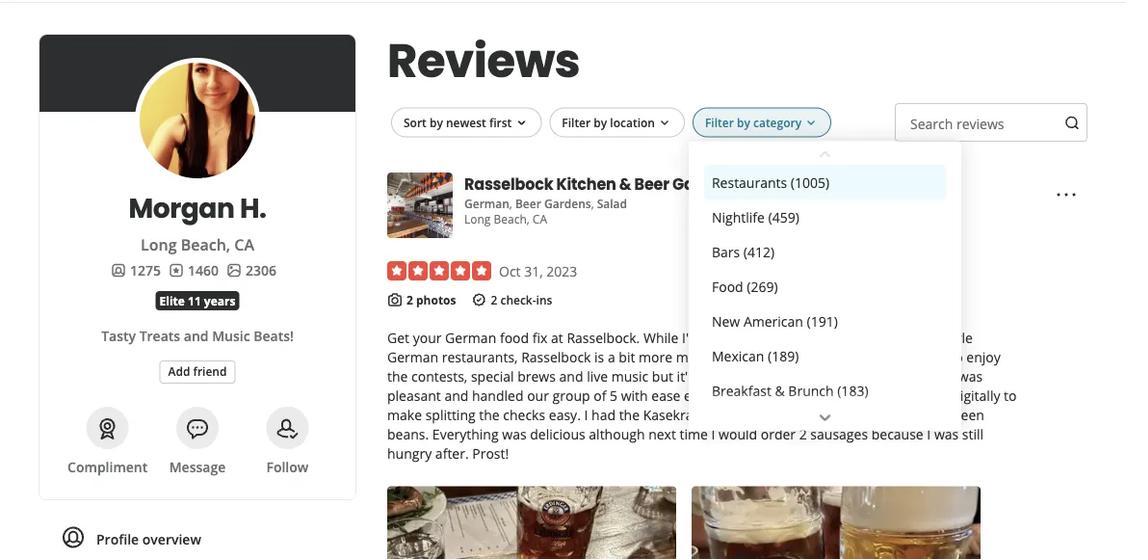 Task type: describe. For each thing, give the bounding box(es) containing it.
as
[[839, 367, 853, 385]]

server
[[916, 367, 955, 385]]

5
[[610, 386, 618, 405]]

new
[[712, 312, 741, 330]]

2 photos
[[407, 292, 456, 308]]

were
[[845, 386, 876, 405]]

0 horizontal spatial beer
[[516, 196, 542, 212]]

follow
[[266, 457, 309, 476]]

mashed
[[808, 406, 858, 424]]

style
[[944, 329, 973, 347]]

(412)
[[744, 242, 775, 260]]

overview
[[142, 530, 201, 548]]

would
[[719, 425, 758, 443]]

1 , from the left
[[510, 196, 513, 212]]

music
[[212, 326, 250, 345]]

0 horizontal spatial with
[[621, 386, 648, 405]]

oct 31, 2023
[[499, 262, 578, 280]]

fix
[[533, 329, 548, 347]]

add friend button
[[160, 361, 236, 384]]

live
[[587, 367, 608, 385]]

filter for filter by category
[[706, 114, 734, 130]]

(191)
[[807, 312, 838, 330]]

easy.
[[549, 406, 581, 424]]

to left "pay"
[[910, 386, 923, 405]]

came
[[757, 348, 791, 366]]

(183)
[[838, 381, 869, 399]]

get
[[387, 329, 410, 347]]

checks
[[503, 406, 546, 424]]

2 check-ins
[[491, 292, 553, 308]]

2 for 2 check-ins
[[491, 292, 498, 308]]

and down elite 11 years link
[[184, 326, 209, 345]]

because
[[872, 425, 924, 443]]

breakfast & brunch (183)
[[712, 381, 869, 399]]

1 horizontal spatial of
[[792, 367, 804, 385]]

elite 11 years
[[160, 293, 236, 308]]

16 review v2 image
[[169, 262, 184, 278]]

0 vertical spatial more
[[834, 329, 867, 347]]

16 chevron down v2 image
[[514, 115, 530, 131]]

photos element
[[227, 260, 277, 280]]

was down 'checks'
[[502, 425, 527, 443]]

category
[[754, 114, 802, 130]]

  text field inside "rasselbock kitchen & beer garden" region
[[895, 103, 1088, 142]]

any
[[734, 367, 756, 385]]

reviews
[[387, 28, 580, 93]]

profile overview
[[96, 530, 201, 548]]

sort by newest first button
[[391, 107, 542, 138]]

was left still
[[935, 425, 959, 443]]

and up splitting
[[445, 386, 469, 405]]

h.
[[240, 189, 267, 227]]

beach, inside rasselbock kitchen & beer garden german , beer gardens , salad long beach, ca
[[494, 211, 530, 227]]

still
[[963, 425, 984, 443]]

2 inside get your german food fix at rasselbock. while i've been to a few other more "old world" style german restaurants, rasselbock is a bit more modern. we came here during oktoberfest to enjoy the contests, special brews and live music but it's good any time of year as well. our server was pleasant and handled our group of 5 with ease even on a busy night. we were able to pay digitally to make splitting the checks easy. i had the kasekrainer sausage with mashed potatoes and green beans. everything was delicious although next time i would order 2 sausages because i was still hungry after. prost!
[[800, 425, 807, 443]]

breakfast & brunch (183) button
[[705, 373, 946, 407]]

modern.
[[676, 348, 730, 366]]

(1005)
[[791, 173, 830, 191]]

brunch
[[789, 381, 834, 399]]

compliment image
[[96, 417, 119, 441]]

long inside rasselbock kitchen & beer garden german , beer gardens , salad long beach, ca
[[465, 211, 491, 227]]

green
[[949, 406, 985, 424]]

during
[[827, 348, 869, 366]]

year
[[808, 367, 835, 385]]

filter by location
[[562, 114, 655, 130]]

gardens
[[545, 196, 592, 212]]

long inside the morgan h. long beach, ca
[[141, 234, 177, 255]]

11
[[188, 293, 201, 308]]

(189)
[[768, 346, 799, 365]]

mexican (189) button
[[705, 338, 946, 373]]

food (269)
[[712, 277, 778, 295]]

while
[[644, 329, 679, 347]]

world"
[[900, 329, 941, 347]]

group
[[553, 386, 590, 405]]

treats
[[139, 326, 180, 345]]

had
[[592, 406, 616, 424]]

search reviews
[[911, 114, 1005, 133]]

rasselbock inside rasselbock kitchen & beer garden german , beer gardens , salad long beach, ca
[[465, 173, 554, 195]]

special
[[471, 367, 514, 385]]

sort by newest first
[[404, 114, 512, 130]]

years
[[204, 293, 236, 308]]

splitting
[[426, 406, 476, 424]]

mexican
[[712, 346, 765, 365]]

categories element
[[465, 194, 628, 212]]

able
[[880, 386, 907, 405]]

friends element
[[111, 260, 161, 280]]

1 vertical spatial a
[[608, 348, 616, 366]]

good
[[698, 367, 730, 385]]

2 for 2 photos
[[407, 292, 413, 308]]

enjoy
[[967, 348, 1001, 366]]

2 vertical spatial german
[[387, 348, 439, 366]]

after.
[[436, 444, 469, 463]]

1 horizontal spatial we
[[822, 386, 842, 405]]

kitchen
[[557, 173, 617, 195]]

ca inside the morgan h. long beach, ca
[[234, 234, 254, 255]]

is
[[595, 348, 605, 366]]

0 vertical spatial we
[[734, 348, 754, 366]]

busy
[[749, 386, 779, 405]]

nightlife (459)
[[712, 207, 800, 226]]

filter by category button
[[693, 107, 832, 138]]

new american (191) button
[[705, 303, 946, 338]]

breakfast
[[712, 381, 772, 399]]

friend
[[193, 363, 227, 379]]

0 horizontal spatial i
[[585, 406, 588, 424]]

filter for filter by location
[[562, 114, 591, 130]]

2023
[[547, 262, 578, 280]]

0 horizontal spatial of
[[594, 386, 607, 405]]

food (269) button
[[705, 269, 946, 303]]

1 horizontal spatial beer
[[635, 173, 670, 195]]

1 horizontal spatial with
[[777, 406, 804, 424]]

few
[[770, 329, 792, 347]]

german inside rasselbock kitchen & beer garden german , beer gardens , salad long beach, ca
[[465, 196, 510, 212]]

sausage
[[722, 406, 774, 424]]

make
[[387, 406, 422, 424]]

follow image
[[276, 417, 299, 441]]

handled
[[472, 386, 524, 405]]

& inside rasselbock kitchen & beer garden german , beer gardens , salad long beach, ca
[[620, 173, 632, 195]]

business categories element
[[147, 0, 1088, 2]]

german link
[[465, 196, 510, 212]]

bars
[[712, 242, 740, 260]]



Task type: vqa. For each thing, say whether or not it's contained in the screenshot.
Morgan H. link
yes



Task type: locate. For each thing, give the bounding box(es) containing it.
prost!
[[473, 444, 509, 463]]

(459)
[[769, 207, 800, 226]]

0 horizontal spatial ,
[[510, 196, 513, 212]]

even
[[684, 386, 715, 405]]

add friend
[[168, 363, 227, 379]]

16 chevron down v2 image right category
[[804, 115, 819, 131]]

with down night.
[[777, 406, 804, 424]]

long up 1275
[[141, 234, 177, 255]]

2 horizontal spatial the
[[619, 406, 640, 424]]

16 chevron down v2 image inside filter by category 'dropdown button'
[[804, 115, 819, 131]]

filter right 16 chevron down v2 image
[[562, 114, 591, 130]]

1 horizontal spatial &
[[775, 381, 785, 399]]

on
[[718, 386, 735, 405]]

2 right 16 check in v2 icon
[[491, 292, 498, 308]]

5 star rating image
[[387, 261, 492, 280]]

time down came
[[760, 367, 788, 385]]

a left "few"
[[759, 329, 766, 347]]

2 horizontal spatial 2
[[800, 425, 807, 443]]

2 horizontal spatial a
[[759, 329, 766, 347]]

kasekrainer
[[644, 406, 718, 424]]

1 by from the left
[[430, 114, 443, 130]]

1 horizontal spatial filter
[[706, 114, 734, 130]]

filter inside popup button
[[562, 114, 591, 130]]

0 horizontal spatial beach,
[[181, 234, 230, 255]]

menu image
[[1055, 183, 1079, 206]]

the up pleasant
[[387, 367, 408, 385]]

0 horizontal spatial 2
[[407, 292, 413, 308]]

16 chevron down v2 image inside filter by location popup button
[[657, 115, 673, 131]]

& left brunch
[[775, 381, 785, 399]]

1 horizontal spatial 16 chevron down v2 image
[[804, 115, 819, 131]]

0 horizontal spatial a
[[608, 348, 616, 366]]

to down style
[[951, 348, 964, 366]]

restaurants (1005) button
[[705, 165, 946, 199]]

a
[[759, 329, 766, 347], [608, 348, 616, 366], [738, 386, 746, 405]]

1 vertical spatial more
[[639, 348, 673, 366]]

oct
[[499, 262, 521, 280]]

beer left gardens
[[516, 196, 542, 212]]

beach, up 1460
[[181, 234, 230, 255]]

i left would
[[712, 425, 716, 443]]

delicious
[[530, 425, 586, 443]]

2 vertical spatial a
[[738, 386, 746, 405]]

more down while
[[639, 348, 673, 366]]

german up restaurants,
[[445, 329, 497, 347]]

2 , from the left
[[592, 196, 594, 212]]

& inside breakfast & brunch (183) button
[[775, 381, 785, 399]]

, left beer gardens link
[[510, 196, 513, 212]]

,
[[510, 196, 513, 212], [592, 196, 594, 212]]

salad
[[597, 196, 628, 212]]

0 horizontal spatial long
[[141, 234, 177, 255]]

1 horizontal spatial a
[[738, 386, 746, 405]]

1 16 chevron down v2 image from the left
[[657, 115, 673, 131]]

0 horizontal spatial 16 chevron down v2 image
[[657, 115, 673, 131]]

rasselbock inside get your german food fix at rasselbock. while i've been to a few other more "old world" style german restaurants, rasselbock is a bit more modern. we came here during oktoberfest to enjoy the contests, special brews and live music but it's good any time of year as well. our server was pleasant and handled our group of 5 with ease even on a busy night. we were able to pay digitally to make splitting the checks easy. i had the kasekrainer sausage with mashed potatoes and green beans. everything was delicious although next time i would order 2 sausages because i was still hungry after. prost!
[[522, 348, 591, 366]]

but
[[652, 367, 674, 385]]

more up during
[[834, 329, 867, 347]]

1 horizontal spatial the
[[479, 406, 500, 424]]

i right the because
[[928, 425, 931, 443]]

1 horizontal spatial long
[[465, 211, 491, 227]]

reviews element
[[169, 260, 219, 280]]

to right digitally
[[1005, 386, 1017, 405]]

16 chevron down v2 image for filter by location
[[657, 115, 673, 131]]

well.
[[856, 367, 885, 385]]

tasty
[[101, 326, 136, 345]]

(269)
[[747, 277, 778, 295]]

by for category
[[737, 114, 751, 130]]

ca up photos element
[[234, 234, 254, 255]]

was up digitally
[[959, 367, 983, 385]]

1 vertical spatial beach,
[[181, 234, 230, 255]]

the up the although
[[619, 406, 640, 424]]

message image
[[186, 417, 209, 441]]

0 vertical spatial beer
[[635, 173, 670, 195]]

2 16 chevron down v2 image from the left
[[804, 115, 819, 131]]

2 horizontal spatial by
[[737, 114, 751, 130]]

by for newest
[[430, 114, 443, 130]]

beer gardens link
[[516, 196, 592, 212]]

beans.
[[387, 425, 429, 443]]

music
[[612, 367, 649, 385]]

24 chevron down v2 image
[[814, 406, 837, 429]]

16 photos v2 image
[[227, 262, 242, 278]]

get your german food fix at rasselbock. while i've been to a few other more "old world" style german restaurants, rasselbock is a bit more modern. we came here during oktoberfest to enjoy the contests, special brews and live music but it's good any time of year as well. our server was pleasant and handled our group of 5 with ease even on a busy night. we were able to pay digitally to make splitting the checks easy. i had the kasekrainer sausage with mashed potatoes and green beans. everything was delicious although next time i would order 2 sausages because i was still hungry after. prost!
[[387, 329, 1017, 463]]

it's
[[677, 367, 695, 385]]

and up group at the bottom of page
[[560, 367, 584, 385]]

elite 11 years link
[[156, 291, 239, 310]]

and
[[184, 326, 209, 345], [560, 367, 584, 385], [445, 386, 469, 405], [921, 406, 945, 424]]

ease
[[652, 386, 681, 405]]

by right sort
[[430, 114, 443, 130]]

other
[[796, 329, 830, 347]]

1 vertical spatial rasselbock
[[522, 348, 591, 366]]

0 horizontal spatial the
[[387, 367, 408, 385]]

1 horizontal spatial more
[[834, 329, 867, 347]]

16 camera v2 image
[[387, 292, 403, 307]]

2306
[[246, 261, 277, 279]]

morgan
[[129, 189, 235, 227]]

1 horizontal spatial ca
[[533, 211, 548, 227]]

1 vertical spatial of
[[594, 386, 607, 405]]

photos
[[416, 292, 456, 308]]

to
[[742, 329, 755, 347], [951, 348, 964, 366], [910, 386, 923, 405], [1005, 386, 1017, 405]]

1460
[[188, 261, 219, 279]]

our
[[527, 386, 549, 405]]

1 vertical spatial time
[[680, 425, 708, 443]]

filter by location button
[[550, 107, 685, 138]]

0 horizontal spatial more
[[639, 348, 673, 366]]

0 horizontal spatial by
[[430, 114, 443, 130]]

beach,
[[494, 211, 530, 227], [181, 234, 230, 255]]

1 horizontal spatial i
[[712, 425, 716, 443]]

1 vertical spatial beer
[[516, 196, 542, 212]]

potatoes
[[862, 406, 918, 424]]

16 chevron down v2 image
[[657, 115, 673, 131], [804, 115, 819, 131]]

1 horizontal spatial beach,
[[494, 211, 530, 227]]

german down your
[[387, 348, 439, 366]]

0 vertical spatial ca
[[533, 211, 548, 227]]

a right is
[[608, 348, 616, 366]]

filter by category
[[706, 114, 802, 130]]

food
[[500, 329, 529, 347]]

0 vertical spatial rasselbock
[[465, 173, 554, 195]]

nightlife
[[712, 207, 765, 226]]

16 chevron down v2 image right location
[[657, 115, 673, 131]]

by inside 'dropdown button'
[[737, 114, 751, 130]]

long
[[465, 211, 491, 227], [141, 234, 177, 255]]

2 filter from the left
[[706, 114, 734, 130]]

and down "pay"
[[921, 406, 945, 424]]

filter
[[562, 114, 591, 130], [706, 114, 734, 130]]

0 vertical spatial time
[[760, 367, 788, 385]]

0 horizontal spatial we
[[734, 348, 754, 366]]

contests,
[[412, 367, 468, 385]]

pay
[[927, 386, 949, 405]]

3 by from the left
[[737, 114, 751, 130]]

restaurants
[[712, 173, 788, 191]]

1 horizontal spatial 2
[[491, 292, 498, 308]]

beach, up oct
[[494, 211, 530, 227]]

i left had
[[585, 406, 588, 424]]

tasty treats and music beats!
[[101, 326, 294, 345]]

to right been
[[742, 329, 755, 347]]

0 horizontal spatial &
[[620, 173, 632, 195]]

german left beer gardens link
[[465, 196, 510, 212]]

filters group
[[387, 107, 962, 431]]

ca up oct 31, 2023
[[533, 211, 548, 227]]

0 vertical spatial beach,
[[494, 211, 530, 227]]

we up any
[[734, 348, 754, 366]]

0 vertical spatial with
[[621, 386, 648, 405]]

1 vertical spatial german
[[445, 329, 497, 347]]

beer
[[635, 173, 670, 195], [516, 196, 542, 212]]

, left salad link
[[592, 196, 594, 212]]

our
[[888, 367, 913, 385]]

rasselbock.
[[567, 329, 640, 347]]

check-
[[501, 292, 537, 308]]

rasselbock kitchen & beer garden region
[[380, 88, 1096, 559]]

0 vertical spatial a
[[759, 329, 766, 347]]

by left location
[[594, 114, 607, 130]]

2 horizontal spatial i
[[928, 425, 931, 443]]

pleasant
[[387, 386, 441, 405]]

1 vertical spatial ca
[[234, 234, 254, 255]]

of up night.
[[792, 367, 804, 385]]

long up the 5 star rating image
[[465, 211, 491, 227]]

1 vertical spatial &
[[775, 381, 785, 399]]

mexican (189)
[[712, 346, 799, 365]]

sausages
[[811, 425, 869, 443]]

31,
[[525, 262, 543, 280]]

at
[[551, 329, 564, 347]]

1275
[[130, 261, 161, 279]]

american
[[744, 312, 804, 330]]

your
[[413, 329, 442, 347]]

by left category
[[737, 114, 751, 130]]

1 vertical spatial long
[[141, 234, 177, 255]]

rasselbock up german link
[[465, 173, 554, 195]]

filter inside 'dropdown button'
[[706, 114, 734, 130]]

1 horizontal spatial by
[[594, 114, 607, 130]]

0 vertical spatial of
[[792, 367, 804, 385]]

0 horizontal spatial time
[[680, 425, 708, 443]]

garden
[[673, 173, 731, 195]]

of left 5
[[594, 386, 607, 405]]

16 check in v2 image
[[472, 292, 487, 307]]

here
[[795, 348, 824, 366]]

search
[[911, 114, 954, 133]]

2 right order
[[800, 425, 807, 443]]

2 by from the left
[[594, 114, 607, 130]]

order
[[761, 425, 796, 443]]

the down handled
[[479, 406, 500, 424]]

& up salad link
[[620, 173, 632, 195]]

24 profile v2 image
[[62, 526, 85, 549]]

restaurants (1005)
[[712, 173, 830, 191]]

compliment
[[68, 457, 148, 476]]

1 vertical spatial with
[[777, 406, 804, 424]]

digitally
[[953, 386, 1001, 405]]

16 chevron down v2 image for filter by category
[[804, 115, 819, 131]]

with down music
[[621, 386, 648, 405]]

by inside popup button
[[594, 114, 607, 130]]

by inside dropdown button
[[430, 114, 443, 130]]

0 vertical spatial &
[[620, 173, 632, 195]]

night.
[[782, 386, 818, 405]]

next
[[649, 425, 677, 443]]

0 vertical spatial long
[[465, 211, 491, 227]]

0 horizontal spatial filter
[[562, 114, 591, 130]]

1 horizontal spatial time
[[760, 367, 788, 385]]

by for location
[[594, 114, 607, 130]]

0 horizontal spatial ca
[[234, 234, 254, 255]]

2 right 16 camera v2 image
[[407, 292, 413, 308]]

"old
[[871, 329, 896, 347]]

restaurants,
[[442, 348, 518, 366]]

rasselbock down at on the bottom of the page
[[522, 348, 591, 366]]

search image
[[1065, 115, 1081, 130]]

we up mashed
[[822, 386, 842, 405]]

beach, inside the morgan h. long beach, ca
[[181, 234, 230, 255]]

ca inside rasselbock kitchen & beer garden german , beer gardens , salad long beach, ca
[[533, 211, 548, 227]]

beer left garden
[[635, 173, 670, 195]]

1 horizontal spatial ,
[[592, 196, 594, 212]]

time down kasekrainer
[[680, 425, 708, 443]]

a right the on
[[738, 386, 746, 405]]

1 filter from the left
[[562, 114, 591, 130]]

0 vertical spatial german
[[465, 196, 510, 212]]

  text field
[[895, 103, 1088, 142]]

16 friends v2 image
[[111, 262, 126, 278]]

filter left category
[[706, 114, 734, 130]]

1 vertical spatial we
[[822, 386, 842, 405]]

morgan h. link
[[63, 189, 333, 227]]

salad link
[[597, 196, 628, 212]]



